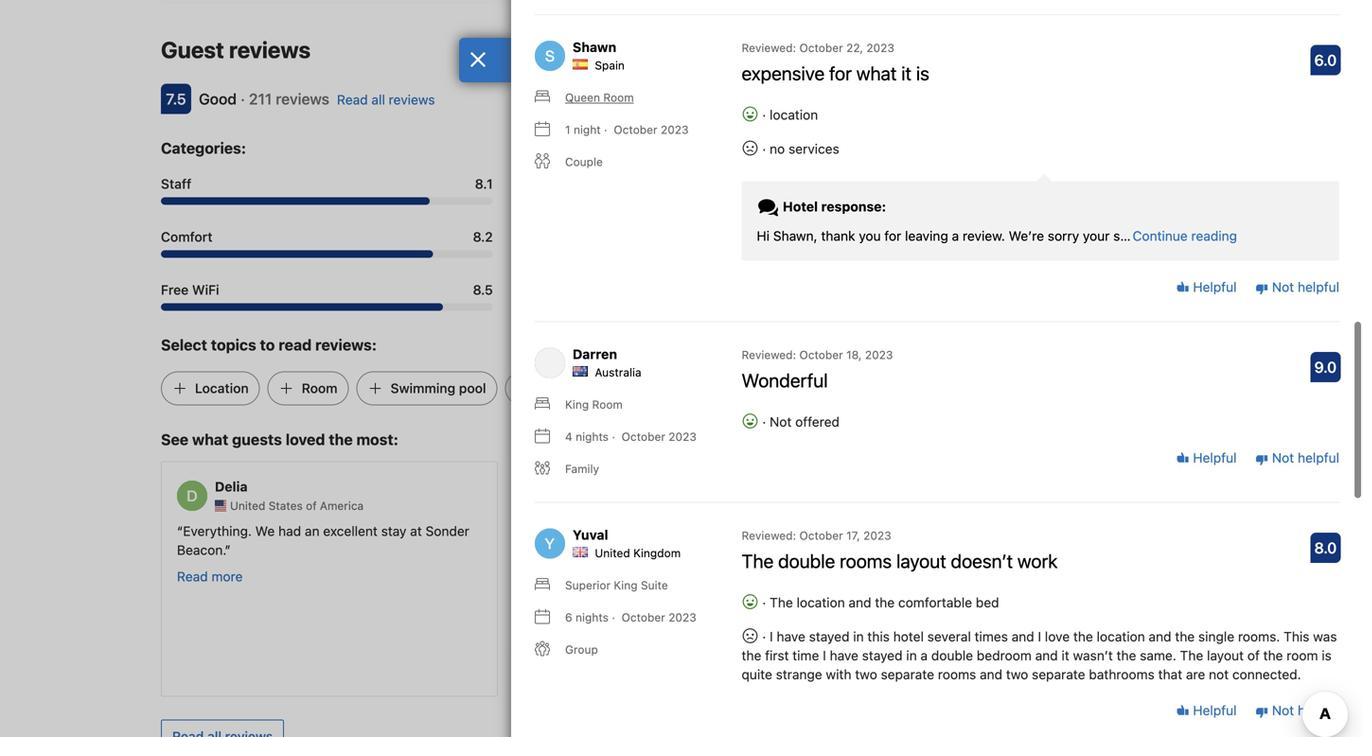 Task type: describe. For each thing, give the bounding box(es) containing it.
guests
[[232, 431, 282, 449]]

211
[[249, 90, 272, 108]]

0 vertical spatial stayed
[[809, 629, 850, 645]]

good
[[199, 90, 237, 108]]

9.0
[[1315, 358, 1337, 376]]

4 nights · october 2023
[[565, 430, 697, 443]]

0 horizontal spatial for
[[829, 62, 852, 84]]

they
[[1035, 581, 1061, 596]]

the down flight
[[912, 599, 931, 615]]

great
[[1034, 524, 1066, 539]]

2 horizontal spatial i
[[1038, 629, 1042, 645]]

" everything. we had an excellent stay at sonder beacon.
[[177, 524, 470, 558]]

the up my
[[881, 562, 905, 577]]

helpful button for wonderful
[[1176, 449, 1237, 468]]

" for " superior location. met all our needs and more. had a wonderful time thanks to sonder
[[529, 524, 535, 539]]

continue reading link
[[1133, 227, 1237, 246]]

reviewed: for the double rooms layout doesn't work
[[742, 529, 796, 542]]

17,
[[846, 529, 860, 542]]

beacon.
[[177, 543, 225, 558]]

· location
[[759, 107, 818, 122]]

hotel
[[783, 198, 818, 214]]

strange
[[776, 667, 822, 682]]

this
[[868, 629, 890, 645]]

sonder inside " everything. we had an excellent stay at sonder beacon.
[[426, 524, 470, 539]]

most:
[[356, 431, 399, 449]]

an
[[305, 524, 320, 539]]

7.5
[[166, 90, 186, 108]]

quite
[[742, 667, 772, 682]]

wifi
[[192, 282, 219, 298]]

read more for " the room is super nice, great sea view, the location is the best, swimming pool area is good. the hotel has everything we need. my flight was at 22h and they let us stay by the pool the whole day.
[[881, 626, 947, 642]]

time inside i have stayed in this hotel several times and i love the location and the single rooms. this was the first time i have stayed in a double bedroom and it wasn't the same. the layout of the room is quite strange with two separate rooms and two separate bathrooms that are not connected.
[[793, 648, 819, 664]]

superior
[[535, 524, 587, 539]]

comfortable
[[898, 595, 972, 610]]

this is a carousel with rotating slides. it displays featured reviews of the property. use the next and previous buttons to navigate. region
[[146, 454, 1218, 705]]

continue
[[1133, 228, 1188, 244]]

1 horizontal spatial stayed
[[862, 648, 903, 664]]

read
[[279, 336, 312, 354]]

and up same.
[[1149, 629, 1172, 645]]

and down love
[[1035, 648, 1058, 664]]

score
[[1086, 284, 1116, 297]]

leaving
[[905, 228, 948, 244]]

rooms inside i have stayed in this hotel several times and i love the location and the single rooms. this was the first time i have stayed in a double bedroom and it wasn't the same. the layout of the room is quite strange with two separate rooms and two separate bathrooms that are not connected.
[[938, 667, 976, 682]]

the up 'bathrooms'
[[1117, 648, 1136, 664]]

united kingdom
[[595, 547, 681, 560]]

single
[[1199, 629, 1235, 645]]

offered
[[795, 414, 840, 430]]

2 horizontal spatial pool
[[1069, 543, 1096, 558]]

october up expensive for what it is at top right
[[799, 41, 843, 54]]

the inside i have stayed in this hotel several times and i love the location and the single rooms. this was the first time i have stayed in a double bedroom and it wasn't the same. the layout of the room is quite strange with two separate rooms and two separate bathrooms that are not connected.
[[1180, 648, 1204, 664]]

0 horizontal spatial layout
[[897, 550, 946, 572]]

swimming
[[1005, 543, 1066, 558]]

2 horizontal spatial for
[[1119, 284, 1134, 297]]

first
[[765, 648, 789, 664]]

i have stayed in this hotel several times and i love the location and the single rooms. this was the first time i have stayed in a double bedroom and it wasn't the same. the layout of the room is quite strange with two separate rooms and two separate bathrooms that are not connected.
[[742, 629, 1337, 682]]

6
[[565, 611, 572, 624]]

same.
[[1140, 648, 1177, 664]]

the up this
[[875, 595, 895, 610]]

family
[[565, 462, 599, 476]]

states for second united states of america icon from left
[[621, 500, 655, 513]]

stay inside "" the room is super nice, great sea view, the location is the best, swimming pool area is good. the hotel has everything we need. my flight was at 22h and they let us stay by the pool the whole day."
[[1102, 581, 1127, 596]]

location up · no services
[[770, 107, 818, 122]]

not helpful button for wonderful
[[1255, 449, 1340, 468]]

the up the double rooms layout doesn't work
[[887, 524, 911, 539]]

loved
[[286, 431, 325, 449]]

wonderful
[[742, 369, 828, 391]]

read right good · 211 reviews
[[337, 92, 368, 108]]

1 united states of america image from the left
[[215, 501, 226, 512]]

rooms.
[[1238, 629, 1280, 645]]

at inside "" the room is super nice, great sea view, the location is the best, swimming pool area is good. the hotel has everything we need. my flight was at 22h and they let us stay by the pool the whole day."
[[966, 581, 978, 596]]

read more for " superior location. met all our needs and more. had a wonderful time thanks to sonder
[[529, 569, 595, 585]]

2 separate from the left
[[1032, 667, 1086, 682]]

angeles
[[1159, 284, 1202, 297]]

the up connected. on the right bottom of the page
[[1264, 648, 1283, 664]]

" for nice,
[[998, 599, 1004, 615]]

us
[[1084, 581, 1098, 596]]

1 vertical spatial room
[[302, 381, 338, 396]]

not helpful for the double rooms layout doesn't work
[[1269, 703, 1340, 719]]

and inside '" superior location. met all our needs and more. had a wonderful time thanks to sonder'
[[755, 524, 778, 539]]

9.5
[[1183, 229, 1202, 245]]

and down bedroom
[[980, 667, 1003, 682]]

" for our
[[768, 543, 774, 558]]

1 helpful from the top
[[1190, 279, 1237, 295]]

needs
[[715, 524, 752, 539]]

select topics to read reviews:
[[161, 336, 377, 354]]

1 helpful from the top
[[1298, 279, 1340, 295]]

0 horizontal spatial location
[[195, 381, 249, 396]]

october down australia
[[622, 430, 665, 443]]

comfort
[[161, 229, 213, 245]]

4
[[565, 430, 573, 443]]

the up first at the bottom of page
[[770, 595, 793, 610]]

had
[[278, 524, 301, 539]]

nice,
[[1001, 524, 1030, 539]]

22,
[[846, 41, 863, 54]]

read more button for " superior location. met all our needs and more. had a wonderful time thanks to sonder
[[529, 568, 595, 587]]

the right by on the right
[[1149, 581, 1169, 596]]

area
[[1100, 543, 1126, 558]]

0 vertical spatial room
[[603, 91, 634, 104]]

select
[[161, 336, 207, 354]]

8.0
[[1315, 539, 1337, 557]]

facilities 7.4 meter
[[516, 197, 848, 205]]

1 helpful button from the top
[[1176, 278, 1237, 297]]

was inside i have stayed in this hotel several times and i love the location and the single rooms. this was the first time i have stayed in a double bedroom and it wasn't the same. the layout of the room is quite strange with two separate rooms and two separate bathrooms that are not connected.
[[1313, 629, 1337, 645]]

1 vertical spatial in
[[906, 648, 917, 664]]

value for money 7.2 meter
[[516, 250, 848, 258]]

8.2 for cleanliness
[[1182, 176, 1202, 192]]

1
[[565, 123, 570, 136]]

expensive for what it is
[[742, 62, 930, 84]]

guest reviews element
[[161, 35, 1079, 65]]

staff 8.1 meter
[[161, 197, 493, 205]]

united for second united states of america icon from left
[[582, 500, 618, 513]]

with
[[826, 667, 852, 682]]

and up bedroom
[[1012, 629, 1035, 645]]

location down reviewed: october 17, 2023
[[797, 595, 845, 610]]

thanks
[[664, 543, 704, 558]]

all inside '" superior location. met all our needs and more. had a wonderful time thanks to sonder'
[[674, 524, 687, 539]]

met
[[646, 524, 670, 539]]

nights for the double rooms layout doesn't work
[[576, 611, 609, 624]]

helpful for the double rooms layout doesn't work
[[1190, 703, 1237, 719]]

" for excellent
[[225, 543, 231, 558]]

connected.
[[1233, 667, 1301, 682]]

by
[[1131, 581, 1145, 596]]

high
[[1058, 284, 1083, 297]]

read more button for " everything. we had an excellent stay at sonder beacon.
[[177, 568, 243, 587]]

2 united states of america image from the left
[[567, 501, 578, 512]]

1 horizontal spatial have
[[830, 648, 859, 664]]

1 horizontal spatial location
[[870, 229, 924, 245]]

1 horizontal spatial i
[[823, 648, 826, 664]]

not helpful button for the double rooms layout doesn't work
[[1255, 702, 1340, 721]]

not helpful for wonderful
[[1269, 450, 1340, 466]]

read more for " everything. we had an excellent stay at sonder beacon.
[[177, 569, 243, 585]]

more for the room is super nice, great sea view, the location is the best, swimming pool area is good. the hotel has everything we need. my flight was at 22h and they let us stay by the pool the whole day.
[[916, 626, 947, 642]]

· not offered
[[759, 414, 840, 430]]

shawn,
[[773, 228, 818, 244]]

the double rooms layout doesn't work
[[742, 550, 1058, 572]]

of for second united states of america icon from left
[[658, 500, 669, 513]]

reading
[[1191, 228, 1237, 244]]

america for second united states of america icon from left
[[672, 500, 716, 513]]

read more button for " the room is super nice, great sea view, the location is the best, swimming pool area is good. the hotel has everything we need. my flight was at 22h and they let us stay by the pool the whole day.
[[881, 625, 947, 643]]

7.4
[[829, 176, 848, 192]]

sea
[[1069, 524, 1091, 539]]

1 united states of america from the left
[[230, 500, 364, 513]]

0 vertical spatial in
[[853, 629, 864, 645]]

the up "has"
[[947, 543, 967, 558]]

reviewed: for wonderful
[[742, 348, 796, 361]]

you
[[859, 228, 881, 244]]

comfort 8.2 meter
[[161, 250, 493, 258]]

0 vertical spatial to
[[260, 336, 275, 354]]

shawn
[[573, 39, 617, 55]]

scored 7.5 element
[[161, 84, 191, 114]]

to inside '" superior location. met all our needs and more. had a wonderful time thanks to sonder'
[[708, 543, 720, 558]]

not for helpful button associated with the double rooms layout doesn't work
[[1272, 703, 1294, 719]]

swimming pool
[[391, 381, 486, 396]]

high score for los angeles
[[1058, 284, 1202, 297]]

cleanliness 8.2 meter
[[870, 197, 1202, 205]]

everything
[[968, 562, 1032, 577]]

night
[[574, 123, 601, 136]]

sorry
[[1048, 228, 1079, 244]]

swimming
[[391, 381, 456, 396]]

categories:
[[161, 139, 246, 157]]

8.1
[[475, 176, 493, 192]]

read for " everything. we had an excellent stay at sonder beacon.
[[177, 569, 208, 585]]

2 two from the left
[[1006, 667, 1028, 682]]

" for " everything. we had an excellent stay at sonder beacon.
[[177, 524, 183, 539]]

rated good element
[[199, 90, 237, 108]]

· no services
[[759, 141, 840, 157]]

location inside i have stayed in this hotel several times and i love the location and the single rooms. this was the first time i have stayed in a double bedroom and it wasn't the same. the layout of the room is quite strange with two separate rooms and two separate bathrooms that are not connected.
[[1097, 629, 1145, 645]]



Task type: locate. For each thing, give the bounding box(es) containing it.
1 vertical spatial for
[[885, 228, 902, 244]]

0 horizontal spatial what
[[192, 431, 229, 449]]

0 horizontal spatial time
[[633, 543, 660, 558]]

room down read
[[302, 381, 338, 396]]

location.
[[591, 524, 643, 539]]

2 vertical spatial helpful
[[1298, 703, 1340, 719]]

stayed down this
[[862, 648, 903, 664]]

we
[[1036, 562, 1053, 577]]

let
[[1065, 581, 1080, 596]]

location down response:
[[870, 229, 924, 245]]

room inside "" the room is super nice, great sea view, the location is the best, swimming pool area is good. the hotel has everything we need. my flight was at 22h and they let us stay by the pool the whole day."
[[914, 524, 946, 539]]

october down queen room on the left top of page
[[614, 123, 658, 136]]

hotel inside i have stayed in this hotel several times and i love the location and the single rooms. this was the first time i have stayed in a double bedroom and it wasn't the same. the layout of the room is quite strange with two separate rooms and two separate bathrooms that are not connected.
[[893, 629, 924, 645]]

0 horizontal spatial was
[[938, 581, 962, 596]]

2 horizontal spatial read more
[[881, 626, 947, 642]]

united states of america image up the superior
[[567, 501, 578, 512]]

reviewed: october 17, 2023
[[742, 529, 892, 542]]

close image
[[470, 52, 487, 67]]

of inside i have stayed in this hotel several times and i love the location and the single rooms. this was the first time i have stayed in a double bedroom and it wasn't the same. the layout of the room is quite strange with two separate rooms and two separate bathrooms that are not connected.
[[1248, 648, 1260, 664]]

0 vertical spatial helpful
[[1190, 279, 1237, 295]]

0 horizontal spatial more
[[212, 569, 243, 585]]

not for 3rd helpful button from the bottom of the page
[[1272, 279, 1294, 295]]

hi shawn, thank you for leaving a review. we're sorry your s… continue reading
[[757, 228, 1237, 244]]

3 helpful button from the top
[[1176, 702, 1237, 721]]

are
[[1186, 667, 1206, 682]]

1 vertical spatial time
[[793, 648, 819, 664]]

not
[[1209, 667, 1229, 682]]

reviewed: right the our
[[742, 529, 796, 542]]

1 vertical spatial stay
[[1102, 581, 1127, 596]]

" down 22h
[[998, 599, 1004, 615]]

pool down my
[[881, 599, 908, 615]]

0 horizontal spatial united states of america
[[230, 500, 364, 513]]

states
[[269, 500, 303, 513], [621, 500, 655, 513]]

read all reviews
[[337, 92, 435, 108]]

1 horizontal spatial time
[[793, 648, 819, 664]]

read more button down had
[[529, 568, 595, 587]]

1 horizontal spatial united states of america
[[582, 500, 716, 513]]

time inside '" superior location. met all our needs and more. had a wonderful time thanks to sonder'
[[633, 543, 660, 558]]

response:
[[821, 198, 886, 214]]

time
[[633, 543, 660, 558], [793, 648, 819, 664]]

united for second united states of america icon from right
[[230, 500, 265, 513]]

was inside "" the room is super nice, great sea view, the location is the best, swimming pool area is good. the hotel has everything we need. my flight was at 22h and they let us stay by the pool the whole day."
[[938, 581, 962, 596]]

scored 8.0 element
[[1311, 533, 1341, 563]]

1 vertical spatial room
[[1287, 648, 1318, 664]]

0 horizontal spatial united states of america image
[[215, 501, 226, 512]]

we're
[[1009, 228, 1044, 244]]

was right this
[[1313, 629, 1337, 645]]

1 horizontal spatial it
[[1062, 648, 1070, 664]]

to down the our
[[708, 543, 720, 558]]

queen
[[565, 91, 600, 104]]

i
[[770, 629, 773, 645], [1038, 629, 1042, 645], [823, 648, 826, 664]]

1 horizontal spatial for
[[885, 228, 902, 244]]

2 helpful from the top
[[1190, 450, 1237, 466]]

at inside " everything. we had an excellent stay at sonder beacon.
[[410, 524, 422, 539]]

0 horizontal spatial states
[[269, 500, 303, 513]]

for down 22, at the top
[[829, 62, 852, 84]]

delia
[[215, 479, 248, 494]]

1 vertical spatial it
[[1062, 648, 1070, 664]]

read for " the room is super nice, great sea view, the location is the best, swimming pool area is good. the hotel has everything we need. my flight was at 22h and they let us stay by the pool the whole day.
[[881, 626, 912, 642]]

at left 22h
[[966, 581, 978, 596]]

more down comfortable
[[916, 626, 947, 642]]

room
[[603, 91, 634, 104], [302, 381, 338, 396]]

double down reviewed: october 17, 2023
[[778, 550, 835, 572]]

at
[[410, 524, 422, 539], [966, 581, 978, 596]]

excellent
[[323, 524, 378, 539]]

1 vertical spatial not helpful
[[1269, 450, 1340, 466]]

0 vertical spatial all
[[372, 92, 385, 108]]

1 horizontal spatial more
[[564, 569, 595, 585]]

1 horizontal spatial "
[[768, 543, 774, 558]]

separate down this
[[881, 667, 934, 682]]

1 vertical spatial helpful
[[1298, 450, 1340, 466]]

a inside '" superior location. met all our needs and more. had a wonderful time thanks to sonder'
[[558, 543, 565, 558]]

hi
[[757, 228, 770, 244]]

1 horizontal spatial a
[[921, 648, 928, 664]]

2 horizontal spatial "
[[881, 524, 887, 539]]

topics
[[211, 336, 256, 354]]

a down the "several"
[[921, 648, 928, 664]]

need.
[[1057, 562, 1091, 577]]

read more button down beacon.
[[177, 568, 243, 587]]

3 reviewed: from the top
[[742, 529, 796, 542]]

" up had
[[529, 524, 535, 539]]

0 vertical spatial 8.2
[[1182, 176, 1202, 192]]

1 horizontal spatial stay
[[1102, 581, 1127, 596]]

" right '17,'
[[881, 524, 887, 539]]

america
[[320, 500, 364, 513], [672, 500, 716, 513]]

scored 6.0 element
[[1311, 45, 1341, 75]]

hotel right this
[[893, 629, 924, 645]]

2 not helpful button from the top
[[1255, 449, 1340, 468]]

rooms
[[840, 550, 892, 572], [938, 667, 976, 682]]

3 " from the left
[[881, 524, 887, 539]]

more down wonderful
[[564, 569, 595, 585]]

0 horizontal spatial "
[[225, 543, 231, 558]]

nights right 6
[[576, 611, 609, 624]]

0 vertical spatial rooms
[[840, 550, 892, 572]]

kingdom
[[633, 547, 681, 560]]

0 vertical spatial nights
[[576, 430, 609, 443]]

1 not helpful from the top
[[1269, 279, 1340, 295]]

0 vertical spatial location
[[870, 229, 924, 245]]

stayed up the with in the bottom right of the page
[[809, 629, 850, 645]]

have up the with in the bottom right of the page
[[830, 648, 859, 664]]

the up wasn't
[[1074, 629, 1093, 645]]

1 horizontal spatial separate
[[1032, 667, 1086, 682]]

not helpful down connected. on the right bottom of the page
[[1269, 703, 1340, 719]]

read more down beacon.
[[177, 569, 243, 585]]

1 vertical spatial what
[[192, 431, 229, 449]]

reviewed: for expensive for what it is
[[742, 41, 796, 54]]

0 horizontal spatial stay
[[381, 524, 407, 539]]

"
[[225, 543, 231, 558], [768, 543, 774, 558], [998, 599, 1004, 615]]

a inside i have stayed in this hotel several times and i love the location and the single rooms. this was the first time i have stayed in a double bedroom and it wasn't the same. the layout of the room is quite strange with two separate rooms and two separate bathrooms that are not connected.
[[921, 648, 928, 664]]

the right loved
[[329, 431, 353, 449]]

is inside i have stayed in this hotel several times and i love the location and the single rooms. this was the first time i have stayed in a double bedroom and it wasn't the same. the layout of the room is quite strange with two separate rooms and two separate bathrooms that are not connected.
[[1322, 648, 1332, 664]]

· the location and the comfortable bed
[[759, 595, 999, 610]]

hotel inside "" the room is super nice, great sea view, the location is the best, swimming pool area is good. the hotel has everything we need. my flight was at 22h and they let us stay by the pool the whole day."
[[908, 562, 939, 577]]

guest
[[161, 37, 224, 63]]

read for " superior location. met all our needs and more. had a wonderful time thanks to sonder
[[529, 569, 560, 585]]

" superior location. met all our needs and more. had a wonderful time thanks to sonder
[[529, 524, 817, 558]]

1 not helpful button from the top
[[1255, 278, 1340, 297]]

several
[[928, 629, 971, 645]]

location
[[770, 107, 818, 122], [881, 543, 930, 558], [797, 595, 845, 610], [1097, 629, 1145, 645]]

october left '17,'
[[799, 529, 843, 542]]

1 horizontal spatial to
[[708, 543, 720, 558]]

united states of america up had
[[230, 500, 364, 513]]

" down the everything.
[[225, 543, 231, 558]]

1 vertical spatial have
[[830, 648, 859, 664]]

scored 9.0 element
[[1311, 352, 1341, 382]]

helpful for wonderful
[[1298, 450, 1340, 466]]

that
[[1158, 667, 1183, 682]]

times
[[975, 629, 1008, 645]]

1 night · october 2023
[[565, 123, 689, 136]]

read more
[[177, 569, 243, 585], [529, 569, 595, 585], [881, 626, 947, 642]]

united down location.
[[595, 547, 630, 560]]

in left this
[[853, 629, 864, 645]]

not helpful up the 9.0
[[1269, 279, 1340, 295]]

0 horizontal spatial rooms
[[840, 550, 892, 572]]

1 horizontal spatial double
[[931, 648, 973, 664]]

1 vertical spatial a
[[558, 543, 565, 558]]

2 america from the left
[[672, 500, 716, 513]]

united down delia
[[230, 500, 265, 513]]

1 reviewed: from the top
[[742, 41, 796, 54]]

location up wasn't
[[1097, 629, 1145, 645]]

1 vertical spatial reviewed:
[[742, 348, 796, 361]]

separate
[[881, 667, 934, 682], [1032, 667, 1086, 682]]

" down reviewed: october 17, 2023
[[768, 543, 774, 558]]

2 vertical spatial helpful button
[[1176, 702, 1237, 721]]

1 horizontal spatial at
[[966, 581, 978, 596]]

this
[[1284, 629, 1310, 645]]

was
[[938, 581, 962, 596], [1313, 629, 1337, 645]]

0 vertical spatial helpful
[[1298, 279, 1340, 295]]

3 not helpful button from the top
[[1255, 702, 1340, 721]]

1 nights from the top
[[576, 430, 609, 443]]

" for " the room is super nice, great sea view, the location is the best, swimming pool area is good. the hotel has everything we need. my flight was at 22h and they let us stay by the pool the whole day.
[[881, 524, 887, 539]]

helpful button for the double rooms layout doesn't work
[[1176, 702, 1237, 721]]

free wifi
[[161, 282, 219, 298]]

0 vertical spatial was
[[938, 581, 962, 596]]

reviewed: october 22, 2023
[[742, 41, 895, 54]]

1 horizontal spatial layout
[[1207, 648, 1244, 664]]

read more button down comfortable
[[881, 625, 947, 643]]

3 not helpful from the top
[[1269, 703, 1340, 719]]

" inside '" superior location. met all our needs and more. had a wonderful time thanks to sonder'
[[529, 524, 535, 539]]

time down met
[[633, 543, 660, 558]]

2 vertical spatial helpful
[[1190, 703, 1237, 719]]

2 horizontal spatial read more button
[[881, 625, 947, 643]]

the right view,
[[1129, 524, 1148, 539]]

america up the excellent
[[320, 500, 364, 513]]

separate down love
[[1032, 667, 1086, 682]]

" inside "" the room is super nice, great sea view, the location is the best, swimming pool area is good. the hotel has everything we need. my flight was at 22h and they let us stay by the pool the whole day."
[[881, 524, 887, 539]]

layout inside i have stayed in this hotel several times and i love the location and the single rooms. this was the first time i have stayed in a double bedroom and it wasn't the same. the layout of the room is quite strange with two separate rooms and two separate bathrooms that are not connected.
[[1207, 648, 1244, 664]]

1 two from the left
[[855, 667, 877, 682]]

0 vertical spatial helpful button
[[1176, 278, 1237, 297]]

helpful button
[[1176, 278, 1237, 297], [1176, 449, 1237, 468], [1176, 702, 1237, 721]]

time up strange
[[793, 648, 819, 664]]

6.0
[[1315, 51, 1337, 69]]

2 reviewed: from the top
[[742, 348, 796, 361]]

united states of america image
[[215, 501, 226, 512], [567, 501, 578, 512]]

1 vertical spatial rooms
[[938, 667, 976, 682]]

1 " from the left
[[177, 524, 183, 539]]

7.2
[[830, 229, 848, 245]]

1 horizontal spatial rooms
[[938, 667, 976, 682]]

0 horizontal spatial all
[[372, 92, 385, 108]]

1 horizontal spatial pool
[[881, 599, 908, 615]]

0 horizontal spatial a
[[558, 543, 565, 558]]

1 vertical spatial was
[[1313, 629, 1337, 645]]

8.2
[[1182, 176, 1202, 192], [473, 229, 493, 245]]

review categories element
[[161, 137, 246, 160]]

read down beacon.
[[177, 569, 208, 585]]

not helpful button up the 9.0
[[1255, 278, 1340, 297]]

0 horizontal spatial stayed
[[809, 629, 850, 645]]

is
[[916, 62, 930, 84], [949, 524, 959, 539], [933, 543, 943, 558], [1130, 543, 1140, 558], [1322, 648, 1332, 664]]

1 horizontal spatial america
[[672, 500, 716, 513]]

0 horizontal spatial room
[[302, 381, 338, 396]]

not helpful button down connected. on the right bottom of the page
[[1255, 702, 1340, 721]]

stay right us
[[1102, 581, 1127, 596]]

1 vertical spatial layout
[[1207, 648, 1244, 664]]

2 horizontal spatial a
[[952, 228, 959, 244]]

1 horizontal spatial two
[[1006, 667, 1028, 682]]

america for second united states of america icon from right
[[320, 500, 364, 513]]

what down 22, at the top
[[857, 62, 897, 84]]

not helpful button
[[1255, 278, 1340, 297], [1255, 449, 1340, 468], [1255, 702, 1340, 721]]

more.
[[782, 524, 817, 539]]

location inside "" the room is super nice, great sea view, the location is the best, swimming pool area is good. the hotel has everything we need. my flight was at 22h and they let us stay by the pool the whole day."
[[881, 543, 930, 558]]

0 vertical spatial a
[[952, 228, 959, 244]]

a left review. at the top right of page
[[952, 228, 959, 244]]

for right you
[[885, 228, 902, 244]]

your
[[1083, 228, 1110, 244]]

2 nights from the top
[[576, 611, 609, 624]]

1 horizontal spatial 8.2
[[1182, 176, 1202, 192]]

8.5
[[473, 282, 493, 298]]

to left read
[[260, 336, 275, 354]]

0 horizontal spatial it
[[902, 62, 912, 84]]

0 vertical spatial have
[[777, 629, 806, 645]]

1 horizontal spatial what
[[857, 62, 897, 84]]

2 helpful from the top
[[1298, 450, 1340, 466]]

double down the "several"
[[931, 648, 973, 664]]

0 horizontal spatial room
[[914, 524, 946, 539]]

1 horizontal spatial in
[[906, 648, 917, 664]]

2 helpful button from the top
[[1176, 449, 1237, 468]]

rooms down '17,'
[[840, 550, 892, 572]]

not for helpful button related to wonderful
[[1272, 450, 1294, 466]]

0 horizontal spatial separate
[[881, 667, 934, 682]]

brazil image
[[919, 501, 931, 512]]

states up met
[[621, 500, 655, 513]]

best,
[[970, 543, 1001, 558]]

2 horizontal spatial of
[[1248, 648, 1260, 664]]

queen room link
[[535, 89, 634, 106]]

2 " from the left
[[529, 524, 535, 539]]

room up 1 night · october 2023
[[603, 91, 634, 104]]

nights for wonderful
[[576, 430, 609, 443]]

nights right 4
[[576, 430, 609, 443]]

hotel response:
[[780, 198, 886, 214]]

room down this
[[1287, 648, 1318, 664]]

have up first at the bottom of page
[[777, 629, 806, 645]]

8.2 for comfort
[[473, 229, 493, 245]]

see what guests loved the most:
[[161, 431, 399, 449]]

what right see
[[192, 431, 229, 449]]

sonder inside '" superior location. met all our needs and more. had a wonderful time thanks to sonder'
[[724, 543, 768, 558]]

in down comfortable
[[906, 648, 917, 664]]

sonder
[[426, 524, 470, 539], [724, 543, 768, 558]]

reviewed: up wonderful
[[742, 348, 796, 361]]

couple
[[565, 155, 603, 168]]

of for second united states of america icon from right
[[306, 500, 317, 513]]

everything.
[[183, 524, 252, 539]]

0 vertical spatial double
[[778, 550, 835, 572]]

read more down had
[[529, 569, 595, 585]]

pool down sea
[[1069, 543, 1096, 558]]

0 vertical spatial not helpful
[[1269, 279, 1340, 295]]

thank
[[821, 228, 855, 244]]

layout up flight
[[897, 550, 946, 572]]

2 vertical spatial for
[[1119, 284, 1134, 297]]

the down needs
[[742, 550, 774, 572]]

hotel up flight
[[908, 562, 939, 577]]

united up the yuval
[[582, 500, 618, 513]]

helpful up the 9.0
[[1298, 279, 1340, 295]]

8.2 up continue reading link
[[1182, 176, 1202, 192]]

1 horizontal spatial read more button
[[529, 568, 595, 587]]

0 horizontal spatial in
[[853, 629, 864, 645]]

0 horizontal spatial two
[[855, 667, 877, 682]]

1 separate from the left
[[881, 667, 934, 682]]

" inside " everything. we had an excellent stay at sonder beacon.
[[177, 524, 183, 539]]

0 horizontal spatial read more button
[[177, 568, 243, 587]]

of up met
[[658, 500, 669, 513]]

los
[[1137, 284, 1156, 297]]

and inside "" the room is super nice, great sea view, the location is the best, swimming pool area is good. the hotel has everything we need. my flight was at 22h and they let us stay by the pool the whole day."
[[1008, 581, 1031, 596]]

helpful for the double rooms layout doesn't work
[[1298, 703, 1340, 719]]

helpful for wonderful
[[1190, 450, 1237, 466]]

all
[[372, 92, 385, 108], [674, 524, 687, 539]]

more for superior location. met all our needs and more. had a wonderful time thanks to sonder
[[564, 569, 595, 585]]

2 united states of america from the left
[[582, 500, 716, 513]]

states for second united states of america icon from right
[[269, 500, 303, 513]]

and right 22h
[[1008, 581, 1031, 596]]

bed
[[976, 595, 999, 610]]

0 horizontal spatial i
[[770, 629, 773, 645]]

0 vertical spatial pool
[[459, 381, 486, 396]]

my
[[881, 581, 900, 596]]

united
[[230, 500, 265, 513], [582, 500, 618, 513], [595, 547, 630, 560]]

not helpful button up 8.0
[[1255, 449, 1340, 468]]

united states of america up met
[[582, 500, 716, 513]]

stay inside " everything. we had an excellent stay at sonder beacon.
[[381, 524, 407, 539]]

united states of america image down delia
[[215, 501, 226, 512]]

october down united kingdom
[[622, 611, 665, 624]]

october left 18,
[[799, 348, 843, 361]]

the
[[329, 431, 353, 449], [1129, 524, 1148, 539], [947, 543, 967, 558], [1149, 581, 1169, 596], [875, 595, 895, 610], [912, 599, 931, 615], [1074, 629, 1093, 645], [1175, 629, 1195, 645], [742, 648, 762, 664], [1117, 648, 1136, 664], [1264, 648, 1283, 664]]

0 horizontal spatial have
[[777, 629, 806, 645]]

room inside i have stayed in this hotel several times and i love the location and the single rooms. this was the first time i have stayed in a double bedroom and it wasn't the same. the layout of the room is quite strange with two separate rooms and two separate bathrooms that are not connected.
[[1287, 648, 1318, 664]]

read more down comfortable
[[881, 626, 947, 642]]

1 vertical spatial nights
[[576, 611, 609, 624]]

0 vertical spatial layout
[[897, 550, 946, 572]]

free wifi 8.5 meter
[[161, 304, 493, 311]]

3 helpful from the top
[[1298, 703, 1340, 719]]

and
[[755, 524, 778, 539], [1008, 581, 1031, 596], [849, 595, 872, 610], [1012, 629, 1035, 645], [1149, 629, 1172, 645], [1035, 648, 1058, 664], [980, 667, 1003, 682]]

0 vertical spatial room
[[914, 524, 946, 539]]

1 vertical spatial pool
[[1069, 543, 1096, 558]]

and left more.
[[755, 524, 778, 539]]

not helpful
[[1269, 279, 1340, 295], [1269, 450, 1340, 466], [1269, 703, 1340, 719]]

it inside i have stayed in this hotel several times and i love the location and the single rooms. this was the first time i have stayed in a double bedroom and it wasn't the same. the layout of the room is quite strange with two separate rooms and two separate bathrooms that are not connected.
[[1062, 648, 1070, 664]]

1 america from the left
[[320, 500, 364, 513]]

rooms down the "several"
[[938, 667, 976, 682]]

1 states from the left
[[269, 500, 303, 513]]

read more button
[[177, 568, 243, 587], [529, 568, 595, 587], [881, 625, 947, 643]]

more for everything. we had an excellent stay at sonder beacon.
[[212, 569, 243, 585]]

1 vertical spatial not helpful button
[[1255, 449, 1340, 468]]

0 vertical spatial sonder
[[426, 524, 470, 539]]

1 horizontal spatial united states of america image
[[567, 501, 578, 512]]

0 horizontal spatial america
[[320, 500, 364, 513]]

1 horizontal spatial sonder
[[724, 543, 768, 558]]

0 vertical spatial at
[[410, 524, 422, 539]]

more down beacon.
[[212, 569, 243, 585]]

the left single
[[1175, 629, 1195, 645]]

layout up 'not'
[[1207, 648, 1244, 664]]

" the room is super nice, great sea view, the location is the best, swimming pool area is good. the hotel has everything we need. my flight was at 22h and they let us stay by the pool the whole day.
[[881, 524, 1178, 615]]

bathrooms
[[1089, 667, 1155, 682]]

stay right the excellent
[[381, 524, 407, 539]]

0 vertical spatial reviewed:
[[742, 41, 796, 54]]

australia
[[595, 366, 642, 379]]

2 horizontal spatial "
[[998, 599, 1004, 615]]

two down bedroom
[[1006, 667, 1028, 682]]

room down brazil icon
[[914, 524, 946, 539]]

brazil
[[934, 500, 964, 513]]

2 vertical spatial not helpful
[[1269, 703, 1340, 719]]

helpful up 8.0
[[1298, 450, 1340, 466]]

helpful
[[1298, 279, 1340, 295], [1298, 450, 1340, 466], [1298, 703, 1340, 719]]

0 vertical spatial time
[[633, 543, 660, 558]]

no
[[770, 141, 785, 157]]

2 not helpful from the top
[[1269, 450, 1340, 466]]

2 vertical spatial pool
[[881, 599, 908, 615]]

has
[[943, 562, 964, 577]]

reviews:
[[315, 336, 377, 354]]

two
[[855, 667, 877, 682], [1006, 667, 1028, 682]]

double inside i have stayed in this hotel several times and i love the location and the single rooms. this was the first time i have stayed in a double bedroom and it wasn't the same. the layout of the room is quite strange with two separate rooms and two separate bathrooms that are not connected.
[[931, 648, 973, 664]]

queen room
[[565, 91, 634, 104]]

location down topics
[[195, 381, 249, 396]]

0 vertical spatial what
[[857, 62, 897, 84]]

3 helpful from the top
[[1190, 703, 1237, 719]]

the up quite on the bottom of page
[[742, 648, 762, 664]]

2 states from the left
[[621, 500, 655, 513]]

and left my
[[849, 595, 872, 610]]

2 vertical spatial a
[[921, 648, 928, 664]]

reviewed:
[[742, 41, 796, 54], [742, 348, 796, 361], [742, 529, 796, 542]]



Task type: vqa. For each thing, say whether or not it's contained in the screenshot.
'WON'T'
no



